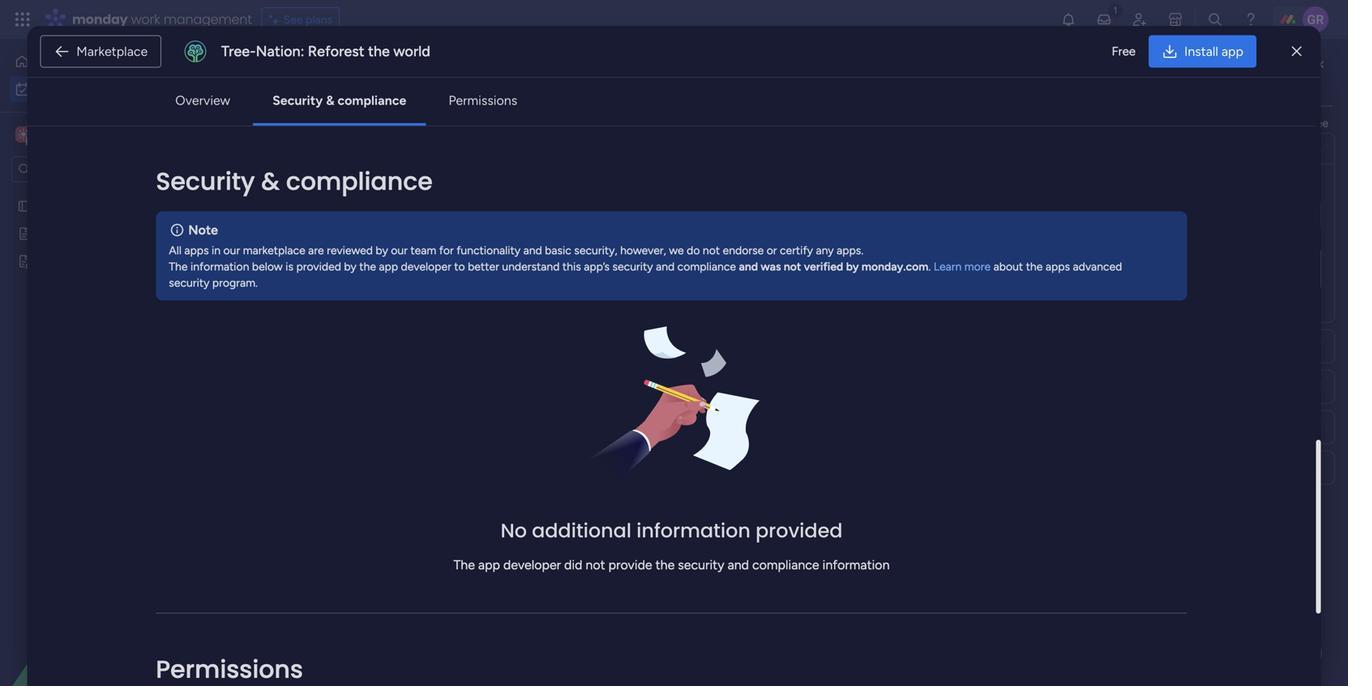Task type: vqa. For each thing, say whether or not it's contained in the screenshot.
The By to the middle
yes



Task type: describe. For each thing, give the bounding box(es) containing it.
choose the boards, columns and people you'd like to see
[[1041, 116, 1329, 130]]

provide
[[608, 558, 652, 573]]

1 vertical spatial security & compliance
[[156, 164, 433, 198]]

home link
[[10, 49, 197, 75]]

about the apps advanced security program.
[[169, 260, 1122, 290]]

2 our from the left
[[391, 243, 408, 257]]

the inside main content
[[1083, 116, 1100, 130]]

more
[[964, 260, 991, 273]]

work
[[283, 61, 348, 97]]

1 horizontal spatial by
[[376, 243, 388, 257]]

notifications image
[[1060, 11, 1077, 28]]

below
[[252, 260, 283, 273]]

security inside about the apps advanced security program.
[[169, 276, 210, 290]]

apps inside all apps in our marketplace are reviewed by our team for functionality and basic security, however, we do not endorse or certify any apps. the information below is provided by the app developer to better understand this app's security and compliance and was not verified by monday.com . learn more
[[184, 243, 209, 257]]

app's
[[584, 260, 610, 273]]

all
[[169, 243, 182, 257]]

2 public board image from the top
[[17, 226, 32, 242]]

reviewed
[[327, 243, 373, 257]]

columns
[[1143, 116, 1185, 130]]

all apps in our marketplace are reviewed by our team for functionality and basic security, however, we do not endorse or certify any apps. the information below is provided by the app developer to better understand this app's security and compliance and was not verified by monday.com . learn more
[[169, 243, 991, 273]]

nation:
[[256, 43, 304, 60]]

note
[[188, 222, 218, 238]]

main
[[37, 127, 66, 142]]

none search field inside main content
[[308, 128, 455, 154]]

in
[[212, 243, 221, 257]]

security inside all apps in our marketplace are reviewed by our team for functionality and basic security, however, we do not endorse or certify any apps. the information below is provided by the app developer to better understand this app's security and compliance and was not verified by monday.com . learn more
[[612, 260, 653, 273]]

and down the we
[[656, 260, 675, 273]]

the left world
[[368, 43, 390, 60]]

provided inside all apps in our marketplace are reviewed by our team for functionality and basic security, however, we do not endorse or certify any apps. the information below is provided by the app developer to better understand this app's security and compliance and was not verified by monday.com . learn more
[[296, 260, 341, 273]]

team
[[410, 243, 436, 257]]

2 group from the top
[[722, 462, 755, 476]]

main workspace
[[37, 127, 133, 142]]

choose
[[1041, 116, 1080, 130]]

2 horizontal spatial by
[[846, 260, 859, 273]]

marketplace
[[243, 243, 305, 257]]

information inside all apps in our marketplace are reviewed by our team for functionality and basic security, however, we do not endorse or certify any apps. the information below is provided by the app developer to better understand this app's security and compliance and was not verified by monday.com . learn more
[[190, 260, 249, 273]]

see
[[1311, 116, 1329, 130]]

to do list button
[[1241, 66, 1324, 92]]

management
[[164, 10, 252, 28]]

1 group from the top
[[722, 258, 755, 272]]

monday.com
[[862, 260, 928, 273]]

1 vertical spatial greg robinson image
[[1064, 257, 1089, 281]]

certify
[[780, 243, 813, 257]]

greg robinson link
[[1095, 262, 1177, 276]]

did
[[564, 558, 582, 573]]

the inside all apps in our marketplace are reviewed by our team for functionality and basic security, however, we do not endorse or certify any apps. the information below is provided by the app developer to better understand this app's security and compliance and was not verified by monday.com . learn more
[[359, 260, 376, 273]]

are
[[308, 243, 324, 257]]

boards,
[[1102, 116, 1140, 130]]

and up understand
[[523, 243, 542, 257]]

install
[[1184, 44, 1218, 59]]

endorse
[[723, 243, 764, 257]]

people
[[1210, 116, 1245, 130]]

people
[[1013, 258, 1048, 272]]

about
[[994, 260, 1023, 273]]

the inside about the apps advanced security program.
[[1026, 260, 1043, 273]]

dapulse x slim image
[[1292, 42, 1302, 61]]

Filter dashboard by text search field
[[308, 128, 455, 154]]

and down no additional information provided
[[728, 558, 749, 573]]

reforest
[[308, 43, 364, 60]]

greg robinson
[[1095, 262, 1177, 276]]

we
[[669, 243, 684, 257]]

1 vertical spatial the
[[454, 558, 475, 573]]

2 workspace image from the left
[[18, 126, 29, 143]]

my work
[[239, 61, 348, 97]]

today / 2 items
[[273, 258, 371, 279]]

no additional information provided
[[501, 517, 843, 545]]

the inside all apps in our marketplace are reviewed by our team for functionality and basic security, however, we do not endorse or certify any apps. the information below is provided by the app developer to better understand this app's security and compliance and was not verified by monday.com . learn more
[[169, 260, 188, 273]]

apps.
[[837, 243, 864, 257]]

like
[[1278, 116, 1294, 130]]

workspace
[[69, 127, 133, 142]]

you'd
[[1247, 116, 1275, 130]]

lottie animation element
[[0, 523, 207, 687]]

install app button
[[1149, 35, 1256, 68]]

2 horizontal spatial security
[[678, 558, 724, 573]]

better
[[468, 260, 499, 273]]

overview
[[175, 93, 230, 108]]

.
[[928, 260, 931, 273]]

functionality
[[457, 243, 521, 257]]

home option
[[10, 49, 197, 75]]

1 horizontal spatial provided
[[755, 517, 843, 545]]

monday
[[72, 10, 128, 28]]

home
[[36, 55, 67, 68]]

any
[[816, 243, 834, 257]]

mar 8
[[1122, 292, 1149, 305]]

items inside today / 2 items
[[343, 263, 371, 276]]

see
[[283, 13, 303, 26]]

past dates / 2 items
[[273, 200, 403, 220]]

invite members image
[[1132, 11, 1148, 28]]

board
[[882, 258, 911, 272]]

verified
[[804, 260, 843, 273]]

security,
[[574, 243, 617, 257]]

world
[[393, 43, 430, 60]]

free
[[1112, 44, 1136, 59]]

to-do
[[697, 293, 726, 306]]

the right provide
[[655, 558, 675, 573]]



Task type: locate. For each thing, give the bounding box(es) containing it.
project down "verified"
[[824, 293, 860, 307]]

security down nation:
[[272, 93, 323, 108]]

security & compliance up past
[[156, 164, 433, 198]]

/
[[355, 200, 362, 220], [323, 258, 330, 279]]

& inside security & compliance button
[[326, 93, 334, 108]]

the
[[368, 43, 390, 60], [1083, 116, 1100, 130], [359, 260, 376, 273], [1026, 260, 1043, 273], [655, 558, 675, 573]]

1 vertical spatial information
[[636, 517, 750, 545]]

update feed image
[[1096, 11, 1112, 28]]

was
[[761, 260, 781, 273]]

0 horizontal spatial not
[[586, 558, 605, 573]]

compliance inside all apps in our marketplace are reviewed by our team for functionality and basic security, however, we do not endorse or certify any apps. the information below is provided by the app developer to better understand this app's security and compliance and was not verified by monday.com . learn more
[[677, 260, 736, 273]]

understand
[[502, 260, 560, 273]]

1 horizontal spatial 2
[[366, 204, 372, 218]]

main content containing past dates /
[[215, 39, 1348, 687]]

2 vertical spatial information
[[822, 558, 890, 573]]

0 horizontal spatial &
[[261, 164, 280, 198]]

2 vertical spatial security
[[678, 558, 724, 573]]

/ down are
[[323, 258, 330, 279]]

2 vertical spatial not
[[586, 558, 605, 573]]

0 vertical spatial &
[[326, 93, 334, 108]]

1 horizontal spatial our
[[391, 243, 408, 257]]

1 image
[[1108, 1, 1123, 19]]

0 vertical spatial security
[[272, 93, 323, 108]]

0 horizontal spatial information
[[190, 260, 249, 273]]

1 vertical spatial items
[[343, 263, 371, 276]]

1 vertical spatial developer
[[503, 558, 561, 573]]

app inside all apps in our marketplace are reviewed by our team for functionality and basic security, however, we do not endorse or certify any apps. the information below is provided by the app developer to better understand this app's security and compliance and was not verified by monday.com . learn more
[[379, 260, 398, 273]]

2 horizontal spatial information
[[822, 558, 890, 573]]

workspace selection element
[[15, 125, 135, 146]]

1 horizontal spatial developer
[[503, 558, 561, 573]]

1 horizontal spatial &
[[326, 93, 334, 108]]

security up 'note'
[[156, 164, 255, 198]]

0 horizontal spatial provided
[[296, 260, 341, 273]]

or
[[767, 243, 777, 257]]

additional
[[532, 517, 631, 545]]

list
[[1302, 73, 1316, 86]]

tree-
[[221, 43, 256, 60]]

/ right dates
[[355, 200, 362, 220]]

is
[[286, 260, 293, 273]]

and
[[1188, 116, 1207, 130], [523, 243, 542, 257], [656, 260, 675, 273], [739, 260, 758, 273], [728, 558, 749, 573]]

1 vertical spatial apps
[[1046, 260, 1070, 273]]

items down reviewed
[[343, 263, 371, 276]]

1 horizontal spatial items
[[375, 204, 403, 218]]

security down however,
[[612, 260, 653, 273]]

1 horizontal spatial not
[[703, 243, 720, 257]]

1 horizontal spatial project
[[824, 293, 860, 307]]

today
[[273, 258, 319, 279]]

0 vertical spatial 2
[[366, 204, 372, 218]]

8
[[1142, 292, 1149, 305]]

2
[[366, 204, 372, 218], [334, 263, 340, 276]]

1 vertical spatial 2
[[334, 263, 340, 276]]

0 horizontal spatial developer
[[401, 260, 451, 273]]

option
[[0, 192, 207, 195]]

robinson
[[1125, 262, 1177, 276]]

to right like
[[1297, 116, 1308, 130]]

the left boards,
[[1083, 116, 1100, 130]]

developer inside all apps in our marketplace are reviewed by our team for functionality and basic security, however, we do not endorse or certify any apps. the information below is provided by the app developer to better understand this app's security and compliance and was not verified by monday.com . learn more
[[401, 260, 451, 273]]

items inside past dates / 2 items
[[375, 204, 403, 218]]

our right in
[[223, 243, 240, 257]]

1 vertical spatial security
[[169, 276, 210, 290]]

management
[[863, 293, 930, 307]]

basic
[[545, 243, 571, 257]]

project management
[[824, 293, 930, 307]]

developer down team
[[401, 260, 451, 273]]

0 horizontal spatial to
[[454, 260, 465, 273]]

do
[[713, 293, 726, 306]]

1 horizontal spatial app
[[478, 558, 500, 573]]

developer down no
[[503, 558, 561, 573]]

2 vertical spatial app
[[478, 558, 500, 573]]

0 vertical spatial security & compliance
[[272, 93, 406, 108]]

security & compliance inside button
[[272, 93, 406, 108]]

0 vertical spatial security
[[612, 260, 653, 273]]

main content
[[215, 39, 1348, 687]]

1 vertical spatial app
[[379, 260, 398, 273]]

greg robinson image left greg
[[1064, 257, 1089, 281]]

not left endorse on the top right
[[703, 243, 720, 257]]

1 public board image from the top
[[17, 199, 32, 214]]

group
[[722, 258, 755, 272], [722, 462, 755, 476]]

app for install app
[[1221, 44, 1243, 59]]

greg robinson image up list
[[1303, 6, 1329, 32]]

no additional information provided image
[[583, 326, 760, 494]]

do inside button
[[1286, 73, 1299, 86]]

advanced
[[1073, 260, 1122, 273]]

help image
[[1243, 11, 1259, 28]]

project for project
[[263, 292, 300, 306]]

project for project management
[[824, 293, 860, 307]]

not
[[703, 243, 720, 257], [784, 260, 801, 273], [586, 558, 605, 573]]

1 horizontal spatial information
[[636, 517, 750, 545]]

1 horizontal spatial security
[[272, 93, 323, 108]]

0 vertical spatial information
[[190, 260, 249, 273]]

greg robinson image
[[1303, 6, 1329, 32], [1064, 257, 1089, 281]]

1 vertical spatial provided
[[755, 517, 843, 545]]

application logo image
[[182, 39, 208, 64]]

0 vertical spatial items
[[375, 204, 403, 218]]

main workspace button
[[11, 121, 158, 148]]

security
[[612, 260, 653, 273], [169, 276, 210, 290], [678, 558, 724, 573]]

our left team
[[391, 243, 408, 257]]

provided
[[296, 260, 341, 273], [755, 517, 843, 545]]

0 horizontal spatial our
[[223, 243, 240, 257]]

0 vertical spatial /
[[355, 200, 362, 220]]

0 vertical spatial group
[[722, 258, 755, 272]]

0 horizontal spatial app
[[379, 260, 398, 273]]

2 down reviewed
[[334, 263, 340, 276]]

& up past
[[261, 164, 280, 198]]

1 our from the left
[[223, 243, 240, 257]]

project management link
[[821, 285, 971, 312]]

by right reviewed
[[376, 243, 388, 257]]

marketplace button
[[40, 35, 162, 68]]

the down reviewed
[[359, 260, 376, 273]]

security inside button
[[272, 93, 323, 108]]

None text field
[[1051, 201, 1321, 229]]

1 horizontal spatial the
[[454, 558, 475, 573]]

0 horizontal spatial apps
[[184, 243, 209, 257]]

the
[[169, 260, 188, 273], [454, 558, 475, 573]]

0 horizontal spatial by
[[344, 260, 356, 273]]

security & compliance button
[[259, 84, 419, 117]]

monday marketplace image
[[1167, 11, 1184, 28]]

by down reviewed
[[344, 260, 356, 273]]

2 inside today / 2 items
[[334, 263, 340, 276]]

apps inside about the apps advanced security program.
[[1046, 260, 1070, 273]]

monday work management
[[72, 10, 252, 28]]

program.
[[212, 276, 258, 290]]

dates
[[309, 200, 351, 220]]

apps left advanced at right
[[1046, 260, 1070, 273]]

0 horizontal spatial project
[[263, 292, 300, 306]]

by down the "apps."
[[846, 260, 859, 273]]

to
[[1271, 73, 1283, 86]]

and left people
[[1188, 116, 1207, 130]]

0 vertical spatial provided
[[296, 260, 341, 273]]

do right the to
[[1286, 73, 1299, 86]]

1 workspace image from the left
[[15, 126, 32, 143]]

0 horizontal spatial security
[[156, 164, 255, 198]]

my
[[239, 61, 276, 97]]

1 vertical spatial to
[[454, 260, 465, 273]]

0 horizontal spatial 2
[[334, 263, 340, 276]]

1 vertical spatial not
[[784, 260, 801, 273]]

learn more link
[[934, 260, 991, 273]]

private board image
[[17, 254, 32, 269]]

greg
[[1095, 262, 1122, 276]]

compliance inside security & compliance button
[[338, 93, 406, 108]]

to inside all apps in our marketplace are reviewed by our team for functionality and basic security, however, we do not endorse or certify any apps. the information below is provided by the app developer to better understand this app's security and compliance and was not verified by monday.com . learn more
[[454, 260, 465, 273]]

app for the app developer did not provide the security and compliance information
[[478, 558, 500, 573]]

for
[[439, 243, 454, 257]]

compliance
[[338, 93, 406, 108], [286, 164, 433, 198], [677, 260, 736, 273], [752, 558, 819, 573]]

to do list
[[1271, 73, 1316, 86]]

note alert
[[156, 211, 1187, 301]]

2 right dates
[[366, 204, 372, 218]]

1 vertical spatial &
[[261, 164, 280, 198]]

security
[[272, 93, 323, 108], [156, 164, 255, 198]]

security down no additional information provided
[[678, 558, 724, 573]]

1 vertical spatial do
[[687, 243, 700, 257]]

1 horizontal spatial greg robinson image
[[1303, 6, 1329, 32]]

select product image
[[15, 11, 31, 28]]

0 vertical spatial app
[[1221, 44, 1243, 59]]

&
[[326, 93, 334, 108], [261, 164, 280, 198]]

1 horizontal spatial /
[[355, 200, 362, 220]]

2 horizontal spatial not
[[784, 260, 801, 273]]

list box
[[0, 189, 207, 494]]

work
[[131, 10, 160, 28]]

2 inside past dates / 2 items
[[366, 204, 372, 218]]

install app
[[1184, 44, 1243, 59]]

overview button
[[162, 84, 243, 117]]

project inside project management link
[[824, 293, 860, 307]]

0 horizontal spatial /
[[323, 258, 330, 279]]

project
[[263, 292, 300, 306], [824, 293, 860, 307]]

and down endorse on the top right
[[739, 260, 758, 273]]

0 vertical spatial the
[[169, 260, 188, 273]]

0 vertical spatial developer
[[401, 260, 451, 273]]

0 horizontal spatial do
[[687, 243, 700, 257]]

this
[[562, 260, 581, 273]]

project down is
[[263, 292, 300, 306]]

see plans button
[[262, 7, 340, 32]]

do
[[1286, 73, 1299, 86], [687, 243, 700, 257]]

no
[[501, 517, 527, 545]]

0 horizontal spatial items
[[343, 263, 371, 276]]

apps left in
[[184, 243, 209, 257]]

not down certify
[[784, 260, 801, 273]]

1 horizontal spatial apps
[[1046, 260, 1070, 273]]

search everything image
[[1207, 11, 1223, 28]]

security down all
[[169, 276, 210, 290]]

the right the about in the right of the page
[[1026, 260, 1043, 273]]

0 horizontal spatial security
[[169, 276, 210, 290]]

1 vertical spatial /
[[323, 258, 330, 279]]

to
[[1297, 116, 1308, 130], [454, 260, 465, 273]]

by
[[376, 243, 388, 257], [344, 260, 356, 273], [846, 260, 859, 273]]

app inside button
[[1221, 44, 1243, 59]]

workspace image
[[15, 126, 32, 143], [18, 126, 29, 143]]

our
[[223, 243, 240, 257], [391, 243, 408, 257]]

security & compliance
[[272, 93, 406, 108], [156, 164, 433, 198]]

0 vertical spatial do
[[1286, 73, 1299, 86]]

plans
[[306, 13, 332, 26]]

0 vertical spatial not
[[703, 243, 720, 257]]

to left better
[[454, 260, 465, 273]]

1 horizontal spatial do
[[1286, 73, 1299, 86]]

items right dates
[[375, 204, 403, 218]]

None search field
[[308, 128, 455, 154]]

1 vertical spatial public board image
[[17, 226, 32, 242]]

tree-nation: reforest the world
[[221, 43, 430, 60]]

lottie animation image
[[0, 523, 207, 687]]

permissions
[[449, 93, 517, 108]]

0 vertical spatial greg robinson image
[[1303, 6, 1329, 32]]

learn
[[934, 260, 962, 273]]

0 horizontal spatial greg robinson image
[[1064, 257, 1089, 281]]

not right did
[[586, 558, 605, 573]]

0 vertical spatial apps
[[184, 243, 209, 257]]

mar
[[1122, 292, 1140, 305]]

past
[[273, 200, 305, 220]]

0 vertical spatial to
[[1297, 116, 1308, 130]]

developer
[[401, 260, 451, 273], [503, 558, 561, 573]]

1 horizontal spatial security
[[612, 260, 653, 273]]

do inside all apps in our marketplace are reviewed by our team for functionality and basic security, however, we do not endorse or certify any apps. the information below is provided by the app developer to better understand this app's security and compliance and was not verified by monday.com . learn more
[[687, 243, 700, 257]]

public board image
[[17, 199, 32, 214], [17, 226, 32, 242]]

1 vertical spatial security
[[156, 164, 255, 198]]

and inside main content
[[1188, 116, 1207, 130]]

& down tree-nation: reforest the world
[[326, 93, 334, 108]]

permissions button
[[436, 84, 530, 117]]

1 horizontal spatial to
[[1297, 116, 1308, 130]]

2 horizontal spatial app
[[1221, 44, 1243, 59]]

0 vertical spatial public board image
[[17, 199, 32, 214]]

do right the we
[[687, 243, 700, 257]]

0 horizontal spatial the
[[169, 260, 188, 273]]

1 vertical spatial group
[[722, 462, 755, 476]]

to-
[[697, 293, 713, 306]]

security & compliance down reforest
[[272, 93, 406, 108]]

see plans
[[283, 13, 332, 26]]

the app developer did not provide the security and compliance information
[[454, 558, 890, 573]]



